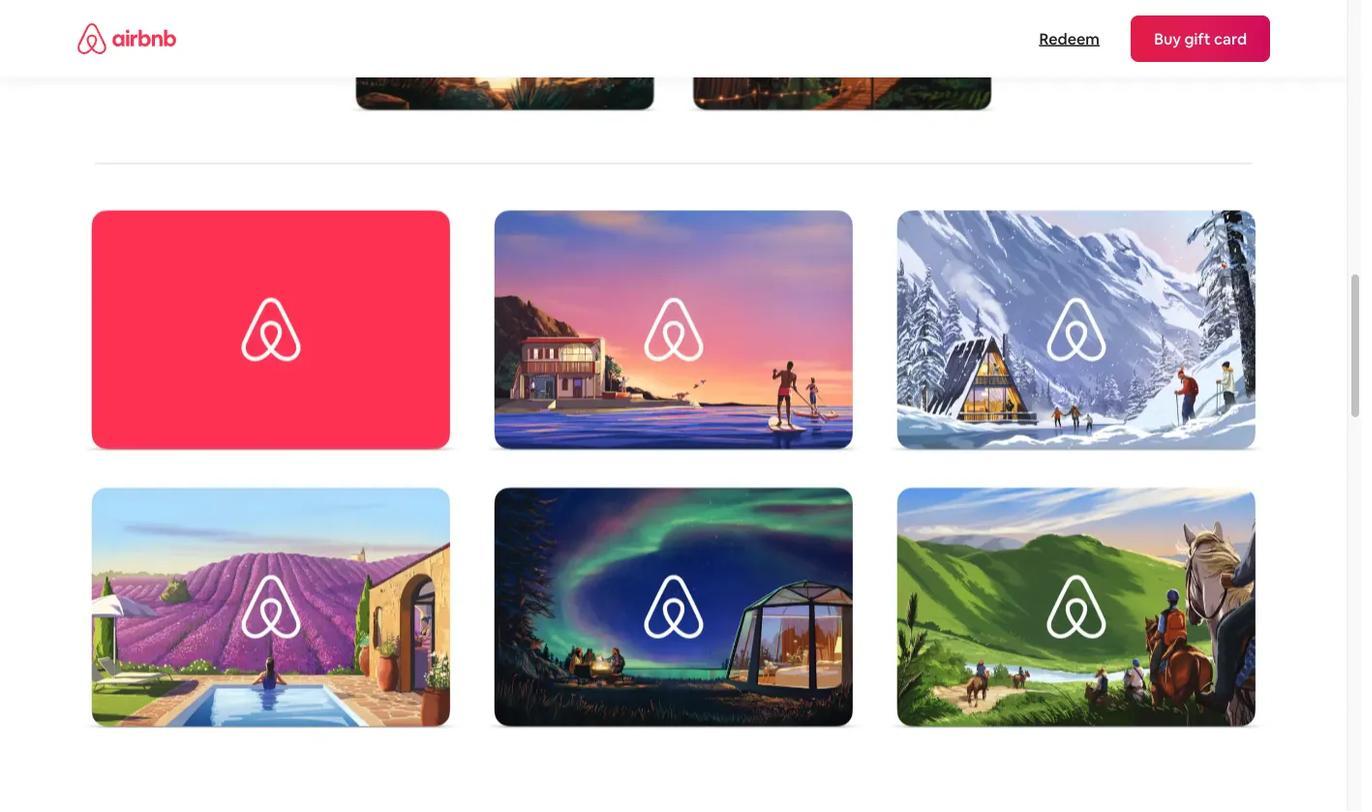 Task type: vqa. For each thing, say whether or not it's contained in the screenshot.
the Redeem link
yes



Task type: locate. For each thing, give the bounding box(es) containing it.
profile element
[[697, 0, 1270, 77]]

illustration of bundled-up ice skaters and snowshoers playing in front of a cozy a-frame house. the house is nestled alongside a snowy mountain. the airbnb logo is in the center. image
[[883, 211, 1270, 457], [883, 211, 1270, 457]]

airbnb gift card with an illustration of a person with a warm jacket, hat, backpack and a dog. crossing an elevated wooden plank bridge towards an illuminated tree house, where a festive gathering is taking place. the airbnb logo is in the center. image
[[682, 0, 1004, 117], [682, 0, 1004, 117]]

redeem link
[[1030, 19, 1110, 58]]

illustration of two people on stand up paddle boards making their way back to a house on the beach. they are surrounded by a purple and pink sunset. the airbnb logo is in the center. image
[[480, 211, 868, 457], [480, 211, 868, 457]]

airbnb gift card with an illustration of the aurora lights hanging purple and green over a family. they are enjoying a campfire in the snow while their glass house awaits to keep them cozy. image
[[480, 488, 868, 735], [480, 488, 868, 735]]

illustration of the airbnb logo in the center of a bright pink, solid background. image
[[77, 211, 465, 457], [77, 211, 465, 457]]

redeem
[[1040, 29, 1100, 48]]

illustration of a person perched at the end of a long pool, looking over rolling hills of lavender. on the right,  there's someone cooking just inside the arch of a sandstone villa. the airbnb logo is in the center. image
[[77, 488, 465, 735], [77, 488, 465, 735]]

airbnb gift card with an illustration of fireworks going off at night in a lush island setting. in the foreground, 6 people are celebrating with sparklers in a natural rock pool that sits beside a luxurious modern house. the airbnb logo is in the center. image
[[344, 0, 666, 117], [344, 0, 666, 117]]

illustration of six people on a horseback riding through a lush green valley toward a river. the airbnb logo is in the center. image
[[883, 488, 1270, 735], [883, 488, 1270, 735]]



